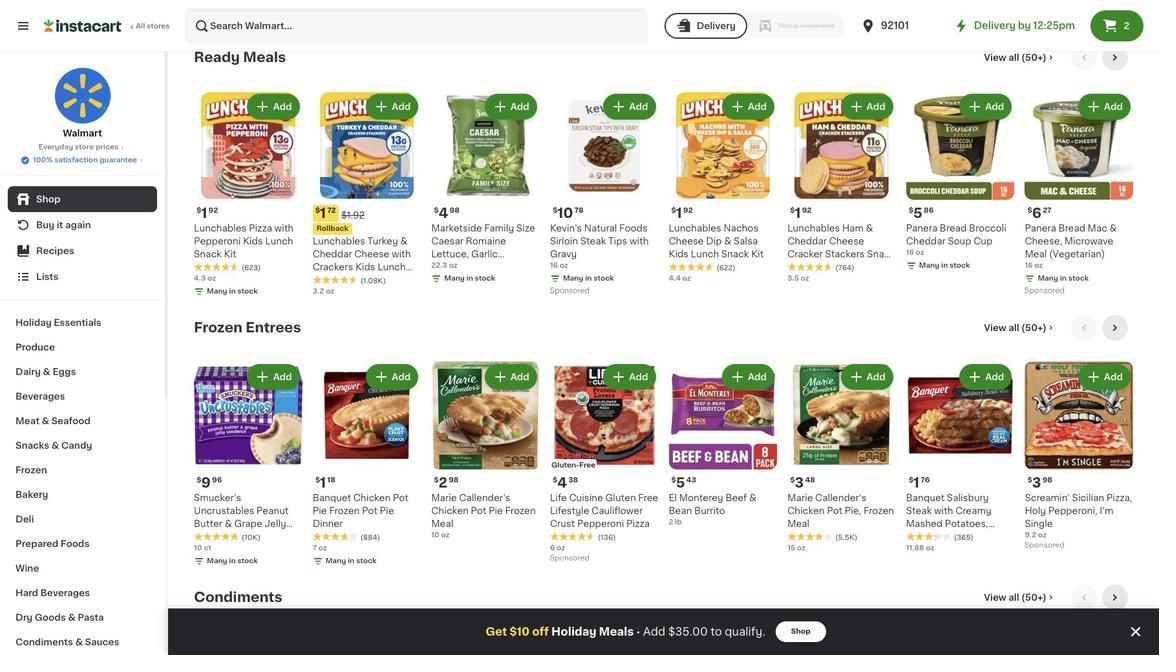 Task type: vqa. For each thing, say whether or not it's contained in the screenshot.
$ in $ 3 48
yes



Task type: describe. For each thing, give the bounding box(es) containing it.
lunchables nachos cheese dip & salsa kids lunch snack kit
[[669, 223, 764, 258]]

92 for lunchables nachos cheese dip & salsa kids lunch snack kit
[[684, 207, 693, 214]]

about 2.19 lb / package button
[[669, 0, 777, 12]]

crackers
[[313, 262, 353, 271]]

$ 1 92 for lunchables pizza with pepperoni kids lunch snack kit
[[197, 206, 218, 220]]

98 for 4
[[450, 207, 460, 214]]

parmesan
[[431, 275, 477, 284]]

snack inside lunchables turkey & cheddar cheese with crackers kids lunch snack kit
[[313, 275, 340, 284]]

smucker's uncrustables peanut butter & grape jelly sandwich
[[194, 494, 289, 541]]

dairy & eggs
[[16, 367, 76, 376]]

$ for screamin' sicilian pizza, holy pepperoni, i'm single
[[1028, 477, 1033, 484]]

4 for marketside
[[439, 206, 448, 220]]

ham
[[843, 223, 864, 233]]

/ inside about 2.19 lb / package button
[[717, 3, 719, 10]]

oz down crust
[[557, 545, 565, 552]]

sponsored badge image down many in stock 'button'
[[1025, 18, 1064, 26]]

cookies
[[819, 275, 856, 284]]

kids inside lunchables pizza with pepperoni kids lunch snack kit
[[243, 236, 263, 245]]

•
[[637, 626, 641, 637]]

all for 3
[[1009, 323, 1020, 332]]

1 for lunchables nachos cheese dip & salsa kids lunch snack kit
[[676, 206, 682, 220]]

add button for banquet chicken pot pie frozen pot pie dinner
[[367, 365, 417, 388]]

chicken for marie callender's chicken pot pie frozen meal 10 oz
[[431, 506, 469, 516]]

4.4
[[669, 275, 681, 282]]

pasta
[[78, 613, 104, 622]]

chicken inside banquet chicken pot pie frozen pot pie dinner
[[354, 494, 391, 503]]

lunch inside lunchables turkey & cheddar cheese with crackers kids lunch snack kit
[[378, 262, 406, 271]]

many in stock inside many in stock 'button'
[[1038, 6, 1089, 13]]

salsa
[[734, 236, 758, 245]]

10 ct
[[194, 545, 211, 552]]

& left the pasta
[[68, 613, 76, 622]]

holiday inside get $10 off holiday meals • add $35.00 to qualify.
[[552, 627, 597, 637]]

marie for marie callender's chicken pot pie frozen meal 10 oz
[[431, 494, 457, 503]]

many in stock down (884) on the left of page
[[326, 558, 377, 565]]

broccoli
[[969, 223, 1007, 233]]

holiday essentials
[[16, 318, 101, 327]]

$1.92
[[341, 211, 365, 220]]

in up pepper
[[467, 275, 473, 282]]

3.2 oz
[[313, 288, 334, 295]]

panera bread broccoli cheddar soup cup 16 oz
[[906, 223, 1007, 256]]

add button for panera bread broccoli cheddar soup cup
[[961, 95, 1011, 118]]

many inside 'button'
[[1038, 6, 1059, 13]]

many down ct
[[207, 558, 227, 565]]

& inside lunchables turkey & cheddar cheese with crackers kids lunch snack kit
[[400, 236, 408, 245]]

stock down soup
[[950, 262, 970, 269]]

add for lunchables turkey & cheddar cheese with crackers kids lunch snack kit
[[392, 102, 411, 111]]

add button for lunchables nachos cheese dip & salsa kids lunch snack kit
[[724, 95, 773, 118]]

view all (50+) button for 3
[[979, 315, 1061, 341]]

prepared
[[16, 539, 58, 548]]

lunch inside lunchables nachos cheese dip & salsa kids lunch snack kit
[[691, 249, 719, 258]]

add button for lunchables turkey & cheddar cheese with crackers kids lunch snack kit
[[367, 95, 417, 118]]

oz inside panera bread broccoli cheddar soup cup 16 oz
[[916, 249, 925, 256]]

potatoes,
[[945, 519, 988, 528]]

stock up pepper
[[475, 275, 495, 282]]

many in stock button
[[1025, 0, 1134, 17]]

seafood
[[51, 416, 91, 425]]

package inside $2.67 / lb about 4.37 lb / package
[[248, 11, 278, 18]]

lb right 4.37
[[235, 11, 241, 18]]

add for lunchables pizza with pepperoni kids lunch snack kit
[[273, 102, 292, 111]]

view for 3
[[984, 323, 1007, 332]]

sponsored badge image for 3
[[1025, 542, 1064, 549]]

hard beverages
[[16, 588, 90, 597]]

$ inside the $ 1 72
[[315, 207, 320, 214]]

shop button
[[776, 621, 826, 642]]

3 (50+) from the top
[[1022, 593, 1047, 602]]

(884)
[[361, 534, 380, 541]]

22.3 oz
[[431, 262, 458, 269]]

frozen inside marie callender's chicken pot pie frozen meal 10 oz
[[505, 506, 536, 516]]

stock down (10k)
[[237, 558, 258, 565]]

/ up 4.37
[[216, 1, 219, 8]]

& left eggs
[[43, 367, 50, 376]]

salad
[[509, 301, 534, 310]]

1 left 72 on the left of page
[[320, 206, 326, 220]]

98 for 2
[[449, 477, 459, 484]]

add for banquet chicken pot pie frozen pot pie dinner
[[392, 372, 411, 381]]

meal inside banquet salisbury steak with creamy mashed potatoes, frozen meal
[[939, 532, 961, 541]]

$ for life cuisine gluten free lifestyle cauliflower crust pepperoni pizza
[[553, 477, 558, 484]]

add for smucker's uncrustables peanut butter & grape jelly sandwich
[[273, 372, 292, 381]]

shop inside button
[[791, 628, 811, 635]]

many down panera bread broccoli cheddar soup cup 16 oz
[[919, 262, 940, 269]]

38
[[568, 477, 578, 484]]

in down kevin's natural foods sirloin steak tips with gravy 16 oz
[[585, 275, 592, 282]]

dry goods & pasta link
[[8, 605, 157, 630]]

buy
[[36, 221, 55, 230]]

meat
[[16, 416, 39, 425]]

16 for 10
[[550, 262, 558, 269]]

frozen down 4.3 oz
[[194, 320, 243, 334]]

oz down 'lettuce,'
[[449, 262, 458, 269]]

meal for panera bread mac & cheese, microwave meal (vegetarian) 16 oz
[[1025, 249, 1047, 258]]

stock down (884) on the left of page
[[356, 558, 377, 565]]

10 inside marie callender's chicken pot pie frozen meal 10 oz
[[431, 532, 440, 539]]

/ right 4.37
[[243, 11, 246, 18]]

$ for marketside family size caesar romaine lettuce, garlic croutons, shredded parmesan cheese, black pepper and caesar dressing salad kit
[[434, 207, 439, 214]]

add inside get $10 off holiday meals • add $35.00 to qualify.
[[643, 627, 666, 637]]

$ 2 98
[[434, 476, 459, 490]]

about 2.37 lb / package button
[[906, 0, 1015, 12]]

lunchables pizza with pepperoni kids lunch snack kit
[[194, 223, 294, 258]]

& inside el monterey beef & bean burrito 2 lb
[[749, 494, 757, 503]]

pizza inside lunchables pizza with pepperoni kids lunch snack kit
[[249, 223, 272, 233]]

kids inside lunchables nachos cheese dip & salsa kids lunch snack kit
[[669, 249, 689, 258]]

package for about 2.19 lb / package
[[721, 3, 752, 10]]

with inside banquet salisbury steak with creamy mashed potatoes, frozen meal
[[934, 506, 954, 516]]

0 vertical spatial free
[[580, 462, 596, 469]]

el monterey beef & bean burrito 2 lb
[[669, 494, 757, 526]]

bread for 5
[[940, 223, 967, 233]]

oz right 4.4
[[683, 275, 691, 282]]

92101
[[881, 21, 909, 30]]

in down the sandwich
[[229, 558, 236, 565]]

butter
[[194, 519, 222, 528]]

(764)
[[836, 264, 855, 271]]

in down (vegetarian)
[[1060, 275, 1067, 282]]

lunch inside lunchables ham & cheddar cheese cracker stackers snack kit kids lunch with vanilla cookies
[[825, 262, 853, 271]]

1 pie from the left
[[313, 506, 327, 516]]

48
[[805, 477, 815, 484]]

steak inside kevin's natural foods sirloin steak tips with gravy 16 oz
[[581, 236, 606, 245]]

dinner
[[313, 519, 343, 528]]

many in stock up pepper
[[444, 275, 495, 282]]

gravy
[[550, 249, 577, 258]]

5 for el monterey beef & bean burrito
[[676, 476, 685, 490]]

100%
[[33, 156, 53, 164]]

$ 1 76
[[909, 476, 930, 490]]

$ 1 92 for lunchables nachos cheese dip & salsa kids lunch snack kit
[[672, 206, 693, 220]]

many down the 7 oz
[[326, 558, 346, 565]]

& inside panera bread mac & cheese, microwave meal (vegetarian) 16 oz
[[1110, 223, 1117, 233]]

stock inside many in stock 'button'
[[1069, 6, 1089, 13]]

condiments & sauces link
[[8, 630, 157, 654]]

many in stock down panera bread broccoli cheddar soup cup 16 oz
[[919, 262, 970, 269]]

snack inside lunchables pizza with pepperoni kids lunch snack kit
[[194, 249, 222, 258]]

beverages inside 'link'
[[16, 392, 65, 401]]

11.88 oz
[[906, 545, 935, 552]]

garlic
[[471, 249, 498, 258]]

bread for 6
[[1059, 223, 1086, 233]]

lb for 2.37
[[947, 3, 953, 10]]

pepperoni,
[[1049, 506, 1098, 516]]

1 caesar from the top
[[431, 236, 464, 245]]

recipes
[[36, 246, 74, 255]]

delivery by 12:25pm
[[974, 21, 1075, 30]]

marie callender's chicken pot pie, frozen meal
[[788, 494, 894, 528]]

item carousel region containing ready meals
[[194, 45, 1134, 323]]

$1.72 original price: $1.92 element
[[313, 205, 421, 222]]

2 inside button
[[1124, 21, 1130, 30]]

$ 5 43
[[672, 476, 696, 490]]

banquet salisbury steak with creamy mashed potatoes, frozen meal
[[906, 494, 992, 541]]

(5.5k)
[[836, 534, 858, 541]]

wine link
[[8, 556, 157, 581]]

add button for marie callender's chicken pot pie, frozen meal
[[842, 365, 892, 388]]

product group containing 6
[[1025, 91, 1134, 298]]

with inside lunchables turkey & cheddar cheese with crackers kids lunch snack kit
[[392, 249, 411, 258]]

prepared foods
[[16, 539, 90, 548]]

12:25pm
[[1033, 21, 1075, 30]]

sponsored badge image for 6
[[1025, 287, 1064, 295]]

1 for banquet chicken pot pie frozen pot pie dinner
[[320, 476, 326, 490]]

snack inside lunchables nachos cheese dip & salsa kids lunch snack kit
[[721, 249, 749, 258]]

1 vertical spatial beverages
[[40, 588, 90, 597]]

oz right 7
[[319, 545, 327, 552]]

4.37
[[217, 11, 233, 18]]

black
[[431, 288, 456, 297]]

oz right 11.88
[[926, 545, 935, 552]]

many in stock down (623)
[[207, 288, 258, 295]]

3 view all (50+) from the top
[[984, 593, 1047, 602]]

item carousel region containing frozen entrees
[[194, 315, 1134, 574]]

lists link
[[8, 264, 157, 290]]

life cuisine gluten free lifestyle cauliflower crust pepperoni pizza
[[550, 494, 659, 528]]

many in stock down kevin's natural foods sirloin steak tips with gravy 16 oz
[[563, 275, 614, 282]]

meal for marie callender's chicken pot pie, frozen meal
[[788, 519, 810, 528]]

banquet for pie
[[313, 494, 351, 503]]

kit inside lunchables turkey & cheddar cheese with crackers kids lunch snack kit
[[343, 275, 355, 284]]

(10k)
[[242, 534, 261, 541]]

candy
[[61, 441, 92, 450]]

gluten-
[[552, 462, 580, 469]]

view all (50+) button for 6
[[979, 45, 1061, 70]]

lifestyle
[[550, 506, 589, 516]]

cheese, inside marketside family size caesar romaine lettuce, garlic croutons, shredded parmesan cheese, black pepper and caesar dressing salad kit
[[479, 275, 516, 284]]

many down gravy
[[563, 275, 584, 282]]

lb for 2.19
[[708, 3, 715, 10]]

add button for smucker's uncrustables peanut butter & grape jelly sandwich
[[249, 365, 299, 388]]

cheddar for 16
[[906, 236, 946, 245]]

delivery for delivery by 12:25pm
[[974, 21, 1016, 30]]

frozen inside banquet chicken pot pie frozen pot pie dinner
[[329, 506, 360, 516]]

it
[[57, 221, 63, 230]]

oz inside screamin' sicilian pizza, holy pepperoni, i'm single 9.2 oz
[[1038, 532, 1047, 539]]

pepper
[[459, 288, 492, 297]]

about for about 2.19 lb / package
[[669, 3, 691, 10]]

2 pie from the left
[[380, 506, 394, 516]]

6 inside product group
[[1033, 206, 1042, 220]]

walmart logo image
[[54, 67, 111, 124]]

nachos
[[724, 223, 759, 233]]

ready
[[194, 50, 240, 64]]

pie inside marie callender's chicken pot pie frozen meal 10 oz
[[489, 506, 503, 516]]

dressing
[[466, 301, 506, 310]]

condiments & sauces
[[16, 638, 119, 647]]

pepperoni inside life cuisine gluten free lifestyle cauliflower crust pepperoni pizza
[[577, 519, 624, 528]]

add for marie callender's chicken pot pie, frozen meal
[[867, 372, 886, 381]]

recipes link
[[8, 238, 157, 264]]

6 oz
[[550, 545, 565, 552]]

get $10 off holiday meals • add $35.00 to qualify.
[[486, 626, 766, 637]]

(50+) for 3
[[1022, 323, 1047, 332]]

$ for marie callender's chicken pot pie, frozen meal
[[790, 477, 795, 484]]

in down banquet chicken pot pie frozen pot pie dinner at the bottom of page
[[348, 558, 355, 565]]

mashed
[[906, 519, 943, 528]]

& right meat
[[42, 416, 49, 425]]

vanilla
[[788, 275, 817, 284]]

2 vertical spatial 10
[[194, 545, 202, 552]]

2 inside product group
[[439, 476, 448, 490]]

5 for panera bread broccoli cheddar soup cup
[[914, 206, 923, 220]]

pot inside marie callender's chicken pot pie frozen meal 10 oz
[[471, 506, 486, 516]]

dry goods & pasta
[[16, 613, 104, 622]]

kit inside lunchables ham & cheddar cheese cracker stackers snack kit kids lunch with vanilla cookies
[[788, 262, 800, 271]]

kit inside lunchables pizza with pepperoni kids lunch snack kit
[[224, 249, 236, 258]]

to
[[711, 627, 722, 637]]

steak inside banquet salisbury steak with creamy mashed potatoes, frozen meal
[[906, 506, 932, 516]]

(vegetarian)
[[1050, 249, 1105, 258]]

prepared foods link
[[8, 532, 157, 556]]

cheese, inside panera bread mac & cheese, microwave meal (vegetarian) 16 oz
[[1025, 236, 1063, 245]]

oz right 3.2
[[326, 288, 334, 295]]

by
[[1018, 21, 1031, 30]]

lettuce,
[[431, 249, 469, 258]]

many down (vegetarian)
[[1038, 275, 1059, 282]]

add for el monterey beef & bean burrito
[[748, 372, 767, 381]]

meals inside get $10 off holiday meals • add $35.00 to qualify.
[[599, 627, 634, 637]]

oz right "15"
[[797, 545, 806, 552]]

add for lunchables ham & cheddar cheese cracker stackers snack kit kids lunch with vanilla cookies
[[867, 102, 886, 111]]

condiments for condiments
[[194, 591, 282, 604]]

family
[[484, 223, 514, 233]]

$ 1 72
[[315, 206, 336, 220]]

view all (50+) for 6
[[984, 53, 1047, 62]]

stock down kevin's natural foods sirloin steak tips with gravy 16 oz
[[594, 275, 614, 282]]

many down 4.3 oz
[[207, 288, 227, 295]]

86
[[924, 207, 934, 214]]



Task type: locate. For each thing, give the bounding box(es) containing it.
kids down cracker
[[802, 262, 822, 271]]

size
[[517, 223, 535, 233]]

3
[[795, 476, 804, 490], [1033, 476, 1041, 490]]

screamin' sicilian pizza, holy pepperoni, i'm single 9.2 oz
[[1025, 494, 1133, 539]]

panera bread mac & cheese, microwave meal (vegetarian) 16 oz
[[1025, 223, 1117, 269]]

pizza,
[[1107, 494, 1133, 503]]

0 vertical spatial (50+)
[[1022, 53, 1047, 62]]

lunchables inside lunchables turkey & cheddar cheese with crackers kids lunch snack kit
[[313, 236, 365, 245]]

callender's for pie,
[[815, 494, 867, 503]]

1 horizontal spatial foods
[[619, 223, 648, 233]]

cup
[[974, 236, 993, 245]]

16 down gravy
[[550, 262, 558, 269]]

add button for lunchables ham & cheddar cheese cracker stackers snack kit kids lunch with vanilla cookies
[[842, 95, 892, 118]]

with right (764)
[[855, 262, 874, 271]]

15 oz
[[788, 545, 806, 552]]

banquet inside banquet salisbury steak with creamy mashed potatoes, frozen meal
[[906, 494, 945, 503]]

$ for panera bread mac & cheese, microwave meal (vegetarian)
[[1028, 207, 1033, 214]]

1 bread from the left
[[940, 223, 967, 233]]

lb right 2.19
[[708, 3, 715, 10]]

1 horizontal spatial cheese
[[669, 236, 704, 245]]

add button for lunchables pizza with pepperoni kids lunch snack kit
[[249, 95, 299, 118]]

0 vertical spatial 2
[[1124, 21, 1130, 30]]

item carousel region
[[194, 45, 1134, 323], [194, 315, 1134, 574], [194, 585, 1134, 655]]

1 horizontal spatial callender's
[[815, 494, 867, 503]]

1 horizontal spatial bread
[[1059, 223, 1086, 233]]

98 up screamin'
[[1043, 477, 1053, 484]]

view all (50+)
[[984, 53, 1047, 62], [984, 323, 1047, 332], [984, 593, 1047, 602]]

1 vertical spatial pizza
[[627, 519, 650, 528]]

deli link
[[8, 507, 157, 532]]

chicken down $ 3 48
[[788, 506, 825, 516]]

1 vertical spatial view
[[984, 323, 1007, 332]]

2 up marie callender's chicken pot pie frozen meal 10 oz
[[439, 476, 448, 490]]

cheese, down $ 6 27
[[1025, 236, 1063, 245]]

lunch inside lunchables pizza with pepperoni kids lunch snack kit
[[265, 236, 293, 245]]

instacart logo image
[[44, 18, 122, 34]]

1 horizontal spatial 4
[[558, 476, 567, 490]]

4.3 oz
[[194, 275, 216, 282]]

chicken inside marie callender's chicken pot pie, frozen meal
[[788, 506, 825, 516]]

lunchables down rollback
[[313, 236, 365, 245]]

lunchables for stackers
[[788, 223, 840, 233]]

$ for lunchables ham & cheddar cheese cracker stackers snack kit kids lunch with vanilla cookies
[[790, 207, 795, 214]]

1 panera from the left
[[906, 223, 938, 233]]

1 horizontal spatial banquet
[[906, 494, 945, 503]]

steak
[[581, 236, 606, 245], [906, 506, 932, 516]]

prices
[[96, 144, 119, 151]]

0 horizontal spatial pepperoni
[[194, 236, 241, 245]]

steak up mashed
[[906, 506, 932, 516]]

$ for el monterey beef & bean burrito
[[672, 477, 676, 484]]

oz down $ 5 86
[[916, 249, 925, 256]]

treatment tracker modal dialog
[[168, 608, 1159, 655]]

banquet
[[313, 494, 351, 503], [906, 494, 945, 503]]

cheese for cracker
[[829, 236, 864, 245]]

1 horizontal spatial steak
[[906, 506, 932, 516]]

chicken inside marie callender's chicken pot pie frozen meal 10 oz
[[431, 506, 469, 516]]

& left candy
[[52, 441, 59, 450]]

2 down bean
[[669, 519, 673, 526]]

about inside button
[[669, 3, 691, 10]]

frozen left lifestyle
[[505, 506, 536, 516]]

0 vertical spatial meals
[[243, 50, 286, 64]]

2 92 from the left
[[684, 207, 693, 214]]

delivery down about 2.19 lb / package
[[697, 21, 736, 30]]

$ inside $ 3 98
[[1028, 477, 1033, 484]]

marie inside marie callender's chicken pot pie frozen meal 10 oz
[[431, 494, 457, 503]]

16 for 6
[[1025, 262, 1033, 269]]

2 (50+) from the top
[[1022, 323, 1047, 332]]

1 horizontal spatial condiments
[[194, 591, 282, 604]]

$ 5 86
[[909, 206, 934, 220]]

callender's for pie
[[459, 494, 510, 503]]

snack right stackers
[[867, 249, 895, 258]]

foods up tips
[[619, 223, 648, 233]]

3 view all (50+) button from the top
[[979, 585, 1061, 611]]

1 all from the top
[[1009, 53, 1020, 62]]

lb inside el monterey beef & bean burrito 2 lb
[[675, 519, 682, 526]]

92 up lunchables nachos cheese dip & salsa kids lunch snack kit
[[684, 207, 693, 214]]

$ for smucker's uncrustables peanut butter & grape jelly sandwich
[[197, 477, 201, 484]]

holiday essentials link
[[8, 310, 157, 335]]

lb for /
[[221, 1, 227, 8]]

chicken down the '$ 2 98'
[[431, 506, 469, 516]]

sicilian
[[1073, 494, 1105, 503]]

2 view all (50+) from the top
[[984, 323, 1047, 332]]

kids inside lunchables turkey & cheddar cheese with crackers kids lunch snack kit
[[356, 262, 375, 271]]

(50+)
[[1022, 53, 1047, 62], [1022, 323, 1047, 332], [1022, 593, 1047, 602]]

sponsored badge image for 10
[[550, 287, 589, 295]]

lunchables ham & cheddar cheese cracker stackers snack kit kids lunch with vanilla cookies
[[788, 223, 895, 284]]

oz right the 3.5
[[801, 275, 809, 282]]

0 horizontal spatial marie
[[431, 494, 457, 503]]

7
[[313, 545, 317, 552]]

cheese for with
[[354, 249, 389, 258]]

& inside smucker's uncrustables peanut butter & grape jelly sandwich
[[225, 519, 232, 528]]

about left 2.37
[[906, 3, 928, 10]]

0 horizontal spatial banquet
[[313, 494, 351, 503]]

lunchables inside lunchables pizza with pepperoni kids lunch snack kit
[[194, 223, 247, 233]]

all for 6
[[1009, 53, 1020, 62]]

sponsored badge image for 4
[[550, 555, 589, 562]]

3 $ 1 92 from the left
[[790, 206, 812, 220]]

2 all from the top
[[1009, 323, 1020, 332]]

1 vertical spatial shop
[[791, 628, 811, 635]]

$ inside the '$ 2 98'
[[434, 477, 439, 484]]

3 for screamin' sicilian pizza, holy pepperoni, i'm single
[[1033, 476, 1041, 490]]

2 marie from the left
[[788, 494, 813, 503]]

2 down many in stock 'button'
[[1124, 21, 1130, 30]]

0 horizontal spatial foods
[[61, 539, 90, 548]]

lunchables for kids
[[669, 223, 722, 233]]

lunchables for crackers
[[313, 236, 365, 245]]

2 horizontal spatial 10
[[558, 206, 573, 220]]

2 horizontal spatial cheese
[[829, 236, 864, 245]]

oz inside panera bread mac & cheese, microwave meal (vegetarian) 16 oz
[[1035, 262, 1043, 269]]

0 horizontal spatial callender's
[[459, 494, 510, 503]]

free inside life cuisine gluten free lifestyle cauliflower crust pepperoni pizza
[[638, 494, 659, 503]]

$ left 76
[[909, 477, 914, 484]]

1 vertical spatial meals
[[599, 627, 634, 637]]

lunchables up (623)
[[194, 223, 247, 233]]

1 horizontal spatial $ 1 92
[[672, 206, 693, 220]]

2.19
[[692, 3, 706, 10]]

1 horizontal spatial chicken
[[431, 506, 469, 516]]

cheddar up cracker
[[788, 236, 827, 245]]

1 for lunchables pizza with pepperoni kids lunch snack kit
[[201, 206, 207, 220]]

product group containing many in stock
[[1025, 0, 1134, 29]]

None search field
[[185, 8, 648, 44]]

1 vertical spatial free
[[638, 494, 659, 503]]

$ inside $ 4 38
[[553, 477, 558, 484]]

$ inside $ 5 43
[[672, 477, 676, 484]]

2 panera from the left
[[1025, 223, 1057, 233]]

stock down (vegetarian)
[[1069, 275, 1089, 282]]

$ left the 43
[[672, 477, 676, 484]]

all stores
[[136, 23, 170, 30]]

2 horizontal spatial cheddar
[[906, 236, 946, 245]]

98 inside $ 4 98
[[450, 207, 460, 214]]

callender's
[[459, 494, 510, 503], [815, 494, 867, 503]]

condiments inside condiments & sauces link
[[16, 638, 73, 647]]

$ 1 92 for lunchables ham & cheddar cheese cracker stackers snack kit kids lunch with vanilla cookies
[[790, 206, 812, 220]]

1 horizontal spatial 3
[[1033, 476, 1041, 490]]

$ for lunchables pizza with pepperoni kids lunch snack kit
[[197, 207, 201, 214]]

1 horizontal spatial shop
[[791, 628, 811, 635]]

pie
[[313, 506, 327, 516], [380, 506, 394, 516], [489, 506, 503, 516]]

1 vertical spatial pepperoni
[[577, 519, 624, 528]]

lunchables for snack
[[194, 223, 247, 233]]

1 callender's from the left
[[459, 494, 510, 503]]

cheddar inside lunchables ham & cheddar cheese cracker stackers snack kit kids lunch with vanilla cookies
[[788, 236, 827, 245]]

delivery for delivery
[[697, 21, 736, 30]]

cheddar for crackers
[[313, 249, 352, 258]]

1 view all (50+) button from the top
[[979, 45, 1061, 70]]

many in stock down (vegetarian)
[[1038, 275, 1089, 282]]

view for 6
[[984, 53, 1007, 62]]

marie inside marie callender's chicken pot pie, frozen meal
[[788, 494, 813, 503]]

about for about 2.37 lb / package
[[906, 3, 928, 10]]

2 item carousel region from the top
[[194, 315, 1134, 574]]

bread inside panera bread broccoli cheddar soup cup 16 oz
[[940, 223, 967, 233]]

1 horizontal spatial cheddar
[[788, 236, 827, 245]]

mac
[[1088, 223, 1108, 233]]

10 down the '$ 2 98'
[[431, 532, 440, 539]]

callender's inside marie callender's chicken pot pie frozen meal 10 oz
[[459, 494, 510, 503]]

pizza up (623)
[[249, 223, 272, 233]]

frozen link
[[8, 458, 157, 482]]

10 left 78
[[558, 206, 573, 220]]

about inside $2.67 / lb about 4.37 lb / package
[[194, 11, 216, 18]]

delivery inside button
[[697, 21, 736, 30]]

add for marketside family size caesar romaine lettuce, garlic croutons, shredded parmesan cheese, black pepper and caesar dressing salad kit
[[511, 102, 530, 111]]

pepperoni inside lunchables pizza with pepperoni kids lunch snack kit
[[194, 236, 241, 245]]

delivery by 12:25pm link
[[954, 18, 1075, 34]]

2 bread from the left
[[1059, 223, 1086, 233]]

98 inside the '$ 2 98'
[[449, 477, 459, 484]]

1 horizontal spatial holiday
[[552, 627, 597, 637]]

Search field
[[186, 9, 646, 43]]

& inside lunchables nachos cheese dip & salsa kids lunch snack kit
[[724, 236, 732, 245]]

1 vertical spatial view all (50+) button
[[979, 315, 1061, 341]]

cheddar up the crackers
[[313, 249, 352, 258]]

foods down deli link in the left bottom of the page
[[61, 539, 90, 548]]

stock up '12:25pm'
[[1069, 6, 1089, 13]]

frozen up the dinner
[[329, 506, 360, 516]]

sponsored badge image down (vegetarian)
[[1025, 287, 1064, 295]]

/ inside the about 2.37 lb / package button
[[955, 3, 958, 10]]

1 92 from the left
[[209, 207, 218, 214]]

gluten
[[606, 494, 636, 503]]

marie for marie callender's chicken pot pie, frozen meal
[[788, 494, 813, 503]]

all
[[136, 23, 145, 30]]

beverages link
[[8, 384, 157, 409]]

98 up marketside
[[450, 207, 460, 214]]

cheddar down $ 5 86
[[906, 236, 946, 245]]

1 vertical spatial all
[[1009, 323, 1020, 332]]

walmart
[[63, 129, 102, 138]]

callender's inside marie callender's chicken pot pie, frozen meal
[[815, 494, 867, 503]]

3 92 from the left
[[802, 207, 812, 214]]

0 horizontal spatial delivery
[[697, 21, 736, 30]]

oz down gravy
[[560, 262, 568, 269]]

1 3 from the left
[[795, 476, 804, 490]]

0 horizontal spatial cheese
[[354, 249, 389, 258]]

about down $2.67
[[194, 11, 216, 18]]

holiday
[[16, 318, 52, 327], [552, 627, 597, 637]]

with down turkey
[[392, 249, 411, 258]]

0 vertical spatial view
[[984, 53, 1007, 62]]

$ inside $ 9 96
[[197, 477, 201, 484]]

2 horizontal spatial 92
[[802, 207, 812, 214]]

rollback
[[317, 225, 349, 232]]

cheese down turkey
[[354, 249, 389, 258]]

in up frozen entrees at the left of page
[[229, 288, 236, 295]]

kit inside lunchables nachos cheese dip & salsa kids lunch snack kit
[[751, 249, 764, 258]]

lb inside the about 2.37 lb / package button
[[947, 3, 953, 10]]

92 for lunchables ham & cheddar cheese cracker stackers snack kit kids lunch with vanilla cookies
[[802, 207, 812, 214]]

oz inside marie callender's chicken pot pie frozen meal 10 oz
[[441, 532, 450, 539]]

service type group
[[665, 13, 845, 39]]

sponsored badge image down gravy
[[550, 287, 589, 295]]

92 for lunchables pizza with pepperoni kids lunch snack kit
[[209, 207, 218, 214]]

marie down $ 3 48
[[788, 494, 813, 503]]

1 vertical spatial cheese,
[[479, 275, 516, 284]]

1 vertical spatial 2
[[439, 476, 448, 490]]

$ left 18
[[315, 477, 320, 484]]

1 horizontal spatial meals
[[599, 627, 634, 637]]

2 horizontal spatial about
[[906, 3, 928, 10]]

/ right 2.37
[[955, 3, 958, 10]]

cheddar for stackers
[[788, 236, 827, 245]]

croutons,
[[431, 262, 476, 271]]

with left rollback
[[275, 223, 294, 233]]

package up service type group in the right of the page
[[721, 3, 752, 10]]

frozen up "bakery"
[[16, 466, 47, 475]]

snacks & candy
[[16, 441, 92, 450]]

2 banquet from the left
[[906, 494, 945, 503]]

1 left 76
[[914, 476, 920, 490]]

$ 1 92
[[197, 206, 218, 220], [672, 206, 693, 220], [790, 206, 812, 220]]

1 view all (50+) from the top
[[984, 53, 1047, 62]]

2 caesar from the top
[[431, 301, 464, 310]]

$ left 86
[[909, 207, 914, 214]]

$ up lunchables nachos cheese dip & salsa kids lunch snack kit
[[672, 207, 676, 214]]

banquet for with
[[906, 494, 945, 503]]

1 horizontal spatial 5
[[914, 206, 923, 220]]

22.3
[[431, 262, 447, 269]]

(50+) for 6
[[1022, 53, 1047, 62]]

frozen
[[194, 320, 243, 334], [16, 466, 47, 475], [329, 506, 360, 516], [505, 506, 536, 516], [864, 506, 894, 516], [906, 532, 937, 541]]

1 for banquet salisbury steak with creamy mashed potatoes, frozen meal
[[914, 476, 920, 490]]

oz right 4.3 at left top
[[208, 275, 216, 282]]

tips
[[608, 236, 628, 245]]

and
[[494, 288, 512, 297]]

1 for lunchables ham & cheddar cheese cracker stackers snack kit kids lunch with vanilla cookies
[[795, 206, 801, 220]]

cheese up stackers
[[829, 236, 864, 245]]

pepperoni
[[194, 236, 241, 245], [577, 519, 624, 528]]

0 vertical spatial condiments
[[194, 591, 282, 604]]

0 vertical spatial pepperoni
[[194, 236, 241, 245]]

2 callender's from the left
[[815, 494, 867, 503]]

kit inside marketside family size caesar romaine lettuce, garlic croutons, shredded parmesan cheese, black pepper and caesar dressing salad kit
[[431, 314, 444, 323]]

foods inside kevin's natural foods sirloin steak tips with gravy 16 oz
[[619, 223, 648, 233]]

0 horizontal spatial 2
[[439, 476, 448, 490]]

product group containing 9
[[194, 361, 302, 569]]

0 horizontal spatial 5
[[676, 476, 685, 490]]

1 horizontal spatial panera
[[1025, 223, 1057, 233]]

4 for life
[[558, 476, 567, 490]]

add button
[[249, 95, 299, 118], [367, 95, 417, 118], [486, 95, 536, 118], [605, 95, 655, 118], [724, 95, 773, 118], [842, 95, 892, 118], [961, 95, 1011, 118], [1080, 95, 1130, 118], [249, 365, 299, 388], [367, 365, 417, 388], [486, 365, 536, 388], [605, 365, 655, 388], [724, 365, 773, 388], [842, 365, 892, 388], [961, 365, 1011, 388], [1080, 365, 1130, 388]]

5 left 86
[[914, 206, 923, 220]]

stores
[[147, 23, 170, 30]]

with inside kevin's natural foods sirloin steak tips with gravy 16 oz
[[630, 236, 649, 245]]

1 horizontal spatial pizza
[[627, 519, 650, 528]]

0 horizontal spatial 4
[[439, 206, 448, 220]]

1 horizontal spatial delivery
[[974, 21, 1016, 30]]

many in stock up '12:25pm'
[[1038, 6, 1089, 13]]

3 item carousel region from the top
[[194, 585, 1134, 655]]

98 for 3
[[1043, 477, 1053, 484]]

snacks
[[16, 441, 49, 450]]

all
[[1009, 53, 1020, 62], [1009, 323, 1020, 332], [1009, 593, 1020, 602]]

product group containing 2
[[431, 361, 540, 541]]

3 pie from the left
[[489, 506, 503, 516]]

product group containing 10
[[550, 91, 659, 298]]

2 horizontal spatial $ 1 92
[[790, 206, 812, 220]]

2 3 from the left
[[1033, 476, 1041, 490]]

marie
[[431, 494, 457, 503], [788, 494, 813, 503]]

1 vertical spatial 4
[[558, 476, 567, 490]]

with up mashed
[[934, 506, 954, 516]]

0 vertical spatial 10
[[558, 206, 573, 220]]

0 horizontal spatial pie
[[313, 506, 327, 516]]

bread up microwave
[[1059, 223, 1086, 233]]

sirloin
[[550, 236, 578, 245]]

2 vertical spatial (50+)
[[1022, 593, 1047, 602]]

meal
[[1025, 249, 1047, 258], [431, 519, 454, 528], [788, 519, 810, 528], [939, 532, 961, 541]]

1 horizontal spatial pie
[[380, 506, 394, 516]]

0 vertical spatial cheese,
[[1025, 236, 1063, 245]]

shop right qualify.
[[791, 628, 811, 635]]

0 horizontal spatial holiday
[[16, 318, 52, 327]]

0 vertical spatial foods
[[619, 223, 648, 233]]

cheese inside lunchables turkey & cheddar cheese with crackers kids lunch snack kit
[[354, 249, 389, 258]]

1 left 18
[[320, 476, 326, 490]]

$ for lunchables nachos cheese dip & salsa kids lunch snack kit
[[672, 207, 676, 214]]

sponsored badge image
[[1025, 18, 1064, 26], [550, 287, 589, 295], [1025, 287, 1064, 295], [1025, 542, 1064, 549], [550, 555, 589, 562]]

item carousel region containing condiments
[[194, 585, 1134, 655]]

& right turkey
[[400, 236, 408, 245]]

view all (50+) for 3
[[984, 323, 1047, 332]]

marie down the '$ 2 98'
[[431, 494, 457, 503]]

frozen up 11.88 oz
[[906, 532, 937, 541]]

1 horizontal spatial 10
[[431, 532, 440, 539]]

$ inside $ 5 86
[[909, 207, 914, 214]]

1 horizontal spatial free
[[638, 494, 659, 503]]

1 up lunchables nachos cheese dip & salsa kids lunch snack kit
[[676, 206, 682, 220]]

burrito
[[695, 506, 725, 516]]

lunchables inside lunchables ham & cheddar cheese cracker stackers snack kit kids lunch with vanilla cookies
[[788, 223, 840, 233]]

27
[[1043, 207, 1052, 214]]

0 horizontal spatial $ 1 92
[[197, 206, 218, 220]]

$ for panera bread broccoli cheddar soup cup
[[909, 207, 914, 214]]

pizza inside life cuisine gluten free lifestyle cauliflower crust pepperoni pizza
[[627, 519, 650, 528]]

pot inside marie callender's chicken pot pie, frozen meal
[[827, 506, 843, 516]]

chicken for marie callender's chicken pot pie, frozen meal
[[788, 506, 825, 516]]

sponsored badge image down 6 oz
[[550, 555, 589, 562]]

lb inside about 2.19 lb / package button
[[708, 3, 715, 10]]

1 horizontal spatial package
[[721, 3, 752, 10]]

creamy
[[956, 506, 992, 516]]

16 inside kevin's natural foods sirloin steak tips with gravy 16 oz
[[550, 262, 558, 269]]

product group
[[1025, 0, 1134, 29], [194, 91, 302, 299], [313, 91, 421, 297], [431, 91, 540, 323], [550, 91, 659, 298], [669, 91, 777, 284], [788, 91, 896, 284], [906, 91, 1015, 273], [1025, 91, 1134, 298], [194, 361, 302, 569], [313, 361, 421, 569], [431, 361, 540, 541], [550, 361, 659, 565], [669, 361, 777, 528], [788, 361, 896, 554], [906, 361, 1015, 554], [1025, 361, 1134, 552]]

11.88
[[906, 545, 924, 552]]

(365)
[[954, 534, 974, 541]]

screamin'
[[1025, 494, 1070, 503]]

0 vertical spatial 5
[[914, 206, 923, 220]]

cheese inside lunchables ham & cheddar cheese cracker stackers snack kit kids lunch with vanilla cookies
[[829, 236, 864, 245]]

oz right 9.2
[[1038, 532, 1047, 539]]

add for panera bread broccoli cheddar soup cup
[[986, 102, 1004, 111]]

& down uncrustables
[[225, 519, 232, 528]]

in inside 'button'
[[1060, 6, 1067, 13]]

98 inside $ 3 98
[[1043, 477, 1053, 484]]

2 horizontal spatial pie
[[489, 506, 503, 516]]

add button for el monterey beef & bean burrito
[[724, 365, 773, 388]]

foods inside "link"
[[61, 539, 90, 548]]

oz down $ 6 27
[[1035, 262, 1043, 269]]

add for marie callender's chicken pot pie frozen meal
[[511, 372, 530, 381]]

1 marie from the left
[[431, 494, 457, 503]]

cheese inside lunchables nachos cheese dip & salsa kids lunch snack kit
[[669, 236, 704, 245]]

0 vertical spatial beverages
[[16, 392, 65, 401]]

shop
[[36, 195, 60, 204], [791, 628, 811, 635]]

$ inside $ 1 76
[[909, 477, 914, 484]]

snack up "3.2 oz"
[[313, 275, 340, 284]]

snack up 4.3 oz
[[194, 249, 222, 258]]

1 vertical spatial condiments
[[16, 638, 73, 647]]

0 horizontal spatial 6
[[550, 545, 555, 552]]

meal for marie callender's chicken pot pie frozen meal 10 oz
[[431, 519, 454, 528]]

$ for marie callender's chicken pot pie frozen meal
[[434, 477, 439, 484]]

dairy & eggs link
[[8, 360, 157, 384]]

16 inside panera bread broccoli cheddar soup cup 16 oz
[[906, 249, 914, 256]]

meat & seafood
[[16, 416, 91, 425]]

0 vertical spatial 4
[[439, 206, 448, 220]]

cheddar inside panera bread broccoli cheddar soup cup 16 oz
[[906, 236, 946, 245]]

4 left 38
[[558, 476, 567, 490]]

7 oz
[[313, 545, 327, 552]]

16 inside panera bread mac & cheese, microwave meal (vegetarian) 16 oz
[[1025, 262, 1033, 269]]

1 item carousel region from the top
[[194, 45, 1134, 323]]

beverages down "dairy & eggs"
[[16, 392, 65, 401]]

1 horizontal spatial 2
[[669, 519, 673, 526]]

1 banquet from the left
[[313, 494, 351, 503]]

0 vertical spatial shop
[[36, 195, 60, 204]]

panera for 6
[[1025, 223, 1057, 233]]

1 vertical spatial holiday
[[552, 627, 597, 637]]

5 left the 43
[[676, 476, 685, 490]]

2 horizontal spatial chicken
[[788, 506, 825, 516]]

2 inside el monterey beef & bean burrito 2 lb
[[669, 519, 673, 526]]

add for banquet salisbury steak with creamy mashed potatoes, frozen meal
[[986, 372, 1004, 381]]

cheese,
[[1025, 236, 1063, 245], [479, 275, 516, 284]]

$ inside $ 4 98
[[434, 207, 439, 214]]

add button for banquet salisbury steak with creamy mashed potatoes, frozen meal
[[961, 365, 1011, 388]]

$ 3 48
[[790, 476, 815, 490]]

$ for kevin's natural foods sirloin steak tips with gravy
[[553, 207, 558, 214]]

dip
[[706, 236, 722, 245]]

lunchables inside lunchables nachos cheese dip & salsa kids lunch snack kit
[[669, 223, 722, 233]]

$2.67 / lb about 4.37 lb / package
[[194, 1, 278, 18]]

$ 3 98
[[1028, 476, 1053, 490]]

stock down (623)
[[237, 288, 258, 295]]

& inside lunchables ham & cheddar cheese cracker stackers snack kit kids lunch with vanilla cookies
[[866, 223, 874, 233]]

0 horizontal spatial panera
[[906, 223, 938, 233]]

$ up marketside
[[434, 207, 439, 214]]

cheese, down the shredded on the left top of page
[[479, 275, 516, 284]]

with inside lunchables pizza with pepperoni kids lunch snack kit
[[275, 223, 294, 233]]

meal down potatoes,
[[939, 532, 961, 541]]

peanut
[[257, 506, 289, 516]]

1 horizontal spatial 92
[[684, 207, 693, 214]]

panera inside panera bread broccoli cheddar soup cup 16 oz
[[906, 223, 938, 233]]

2 view all (50+) button from the top
[[979, 315, 1061, 341]]

$ for banquet salisbury steak with creamy mashed potatoes, frozen meal
[[909, 477, 914, 484]]

hard
[[16, 588, 38, 597]]

in down panera bread broccoli cheddar soup cup 16 oz
[[942, 262, 948, 269]]

meal inside marie callender's chicken pot pie frozen meal 10 oz
[[431, 519, 454, 528]]

$ 10 78
[[553, 206, 584, 220]]

0 vertical spatial view all (50+)
[[984, 53, 1047, 62]]

romaine
[[466, 236, 506, 245]]

& left sauces
[[75, 638, 83, 647]]

panera inside panera bread mac & cheese, microwave meal (vegetarian) 16 oz
[[1025, 223, 1057, 233]]

add button for marketside family size caesar romaine lettuce, garlic croutons, shredded parmesan cheese, black pepper and caesar dressing salad kit
[[486, 95, 536, 118]]

0 horizontal spatial meals
[[243, 50, 286, 64]]

0 horizontal spatial bread
[[940, 223, 967, 233]]

frozen inside banquet salisbury steak with creamy mashed potatoes, frozen meal
[[906, 532, 937, 541]]

96
[[212, 477, 222, 484]]

3 view from the top
[[984, 593, 1007, 602]]

goods
[[35, 613, 66, 622]]

3 all from the top
[[1009, 593, 1020, 602]]

many down croutons,
[[444, 275, 465, 282]]

meal inside marie callender's chicken pot pie, frozen meal
[[788, 519, 810, 528]]

92101 button
[[860, 8, 938, 44]]

meal inside panera bread mac & cheese, microwave meal (vegetarian) 16 oz
[[1025, 249, 1047, 258]]

$ inside $ 10 78
[[553, 207, 558, 214]]

lunchables up cracker
[[788, 223, 840, 233]]

$ up screamin'
[[1028, 477, 1033, 484]]

deli
[[16, 515, 34, 524]]

banquet chicken pot pie frozen pot pie dinner
[[313, 494, 409, 528]]

1 vertical spatial steak
[[906, 506, 932, 516]]

1 horizontal spatial 6
[[1033, 206, 1042, 220]]

$ for banquet chicken pot pie frozen pot pie dinner
[[315, 477, 320, 484]]

panera for 5
[[906, 223, 938, 233]]

frozen inside marie callender's chicken pot pie, frozen meal
[[864, 506, 894, 516]]

$ inside $ 1 18
[[315, 477, 320, 484]]

add button for marie callender's chicken pot pie frozen meal
[[486, 365, 536, 388]]

many in stock down ct
[[207, 558, 258, 565]]

1 view from the top
[[984, 53, 1007, 62]]

ready meals
[[194, 50, 286, 64]]

1 $ 1 92 from the left
[[197, 206, 218, 220]]

snack inside lunchables ham & cheddar cheese cracker stackers snack kit kids lunch with vanilla cookies
[[867, 249, 895, 258]]

marketside
[[431, 223, 482, 233]]

2 horizontal spatial package
[[960, 3, 990, 10]]

0 vertical spatial 6
[[1033, 206, 1042, 220]]

add for lunchables nachos cheese dip & salsa kids lunch snack kit
[[748, 102, 767, 111]]

meal up 15 oz
[[788, 519, 810, 528]]

1 (50+) from the top
[[1022, 53, 1047, 62]]

0 vertical spatial holiday
[[16, 318, 52, 327]]

0 horizontal spatial condiments
[[16, 638, 73, 647]]

0 horizontal spatial 92
[[209, 207, 218, 214]]

package for about 2.37 lb / package
[[960, 3, 990, 10]]

snack up (622)
[[721, 249, 749, 258]]

0 horizontal spatial free
[[580, 462, 596, 469]]

oz inside kevin's natural foods sirloin steak tips with gravy 16 oz
[[560, 262, 568, 269]]

all stores link
[[44, 8, 171, 44]]

2 $ 1 92 from the left
[[672, 206, 693, 220]]

1 horizontal spatial cheese,
[[1025, 236, 1063, 245]]

2 vertical spatial 2
[[669, 519, 673, 526]]

0 horizontal spatial 16
[[550, 262, 558, 269]]

oz
[[916, 249, 925, 256], [449, 262, 458, 269], [560, 262, 568, 269], [1035, 262, 1043, 269], [208, 275, 216, 282], [683, 275, 691, 282], [801, 275, 809, 282], [326, 288, 334, 295], [441, 532, 450, 539], [1038, 532, 1047, 539], [319, 545, 327, 552], [557, 545, 565, 552], [797, 545, 806, 552], [926, 545, 935, 552]]

10 left ct
[[194, 545, 202, 552]]

18
[[327, 477, 335, 484]]

0 vertical spatial steak
[[581, 236, 606, 245]]

78
[[575, 207, 584, 214]]

1 horizontal spatial marie
[[788, 494, 813, 503]]

0 horizontal spatial chicken
[[354, 494, 391, 503]]

0 horizontal spatial 3
[[795, 476, 804, 490]]

1 vertical spatial 6
[[550, 545, 555, 552]]

(1.08k)
[[361, 277, 386, 284]]

stackers
[[825, 249, 865, 258]]

meal left (vegetarian)
[[1025, 249, 1047, 258]]

kevin's natural foods sirloin steak tips with gravy 16 oz
[[550, 223, 649, 269]]

0 vertical spatial caesar
[[431, 236, 464, 245]]

0 horizontal spatial 10
[[194, 545, 202, 552]]

1 vertical spatial foods
[[61, 539, 90, 548]]

kids inside lunchables ham & cheddar cheese cracker stackers snack kit kids lunch with vanilla cookies
[[802, 262, 822, 271]]

3 for marie callender's chicken pot pie, frozen meal
[[795, 476, 804, 490]]

$ 9 96
[[197, 476, 222, 490]]

2 view from the top
[[984, 323, 1007, 332]]

with inside lunchables ham & cheddar cheese cracker stackers snack kit kids lunch with vanilla cookies
[[855, 262, 874, 271]]

pot
[[393, 494, 409, 503], [362, 506, 378, 516], [471, 506, 486, 516], [827, 506, 843, 516]]

entrees
[[246, 320, 301, 334]]



